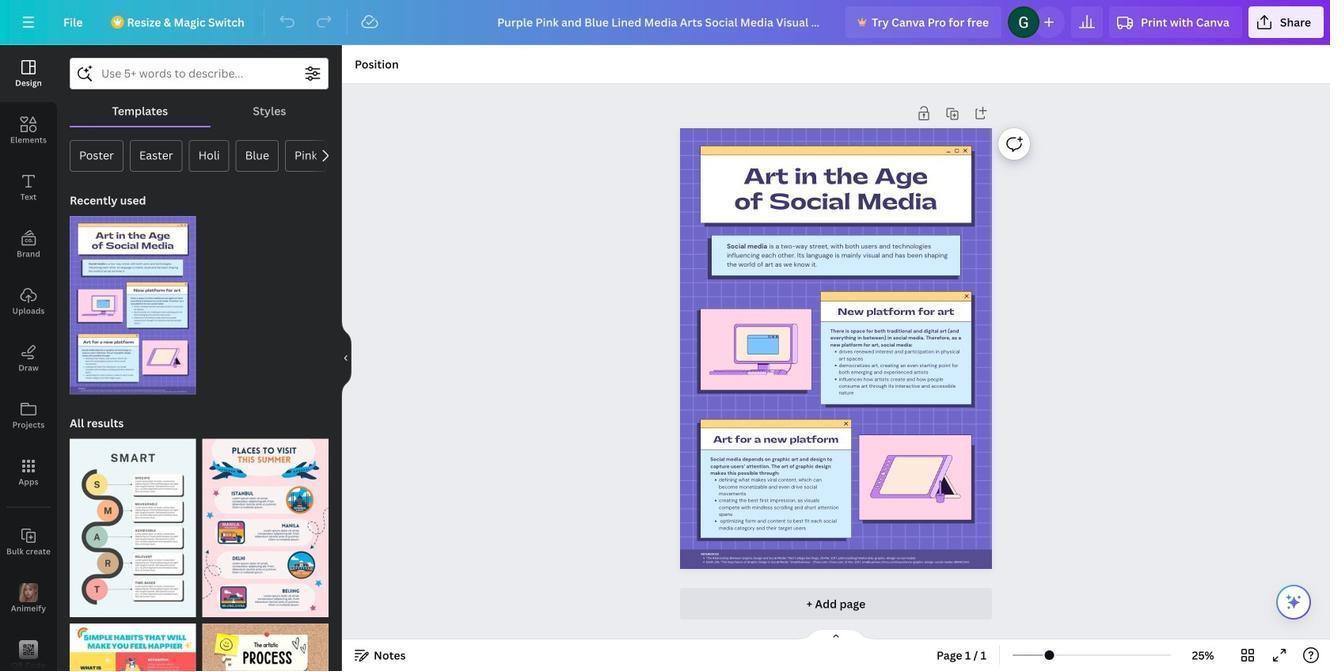 Task type: describe. For each thing, give the bounding box(es) containing it.
canva assistant image
[[1285, 593, 1304, 612]]

smart goals business infographic poster group
[[70, 430, 196, 618]]

brown and yellow doodle the artistic process poster group
[[202, 615, 329, 672]]

hide image
[[341, 320, 352, 396]]

purple pink and blue lined media arts social media visual arts poster image
[[70, 216, 196, 395]]

blue white playful illustration lifestyle poster group
[[70, 615, 196, 672]]

Design title text field
[[485, 6, 840, 38]]

colorful illustrative summer travel infographic poster group
[[202, 430, 329, 618]]



Task type: locate. For each thing, give the bounding box(es) containing it.
blue white playful illustration lifestyle poster image
[[70, 624, 196, 672]]

brown and yellow doodle the artistic process poster image
[[202, 624, 329, 672]]

smart goals business infographic poster image
[[70, 439, 196, 618]]

colorful illustrative summer travel infographic poster image
[[202, 439, 329, 618]]

Use 5+ words to describe... search field
[[101, 59, 297, 89]]

purple pink and blue lined media arts social media visual arts poster group
[[70, 207, 196, 395]]

main menu bar
[[0, 0, 1331, 45]]

side panel tab list
[[0, 45, 57, 672]]

show pages image
[[798, 629, 874, 642]]



Task type: vqa. For each thing, say whether or not it's contained in the screenshot.
Brown and Yellow Doodle The artistic Process Poster group
yes



